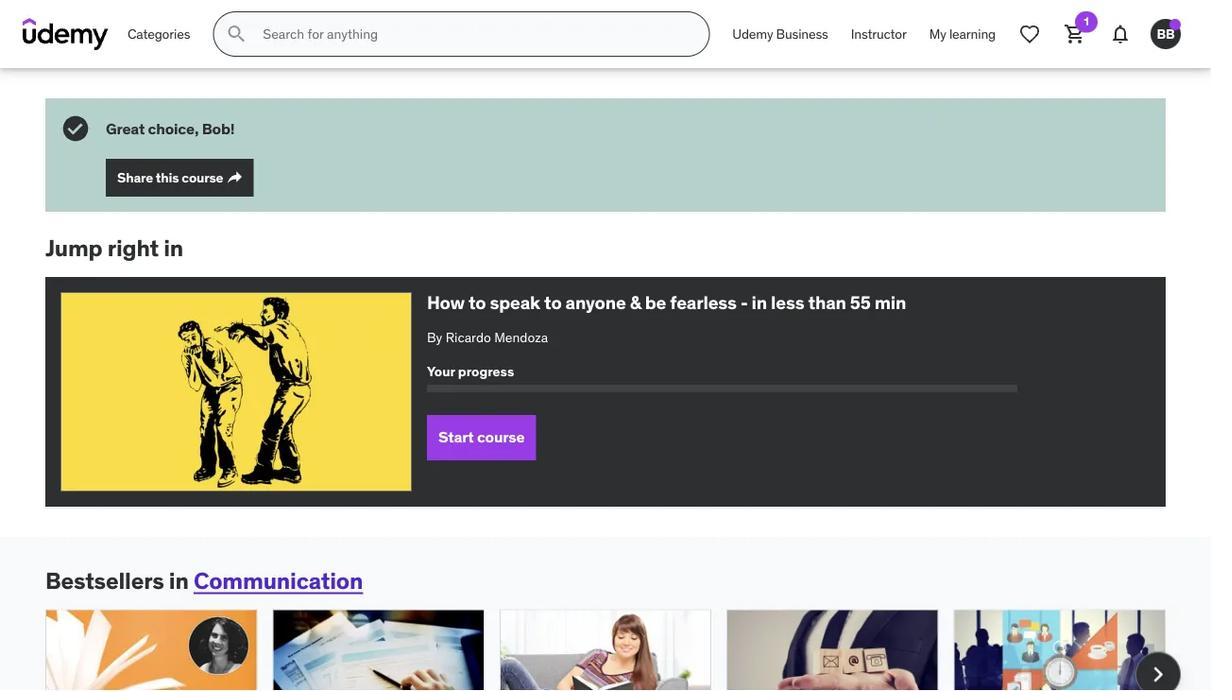 Task type: locate. For each thing, give the bounding box(es) containing it.
than
[[809, 291, 847, 314]]

by
[[427, 329, 443, 346]]

jump right in
[[45, 234, 183, 262]]

in
[[164, 234, 183, 262], [752, 291, 768, 314], [169, 566, 189, 594]]

1 horizontal spatial course
[[477, 427, 525, 447]]

learning
[[950, 25, 996, 42]]

your progress
[[427, 363, 515, 380]]

speak
[[490, 291, 541, 314]]

anyone
[[566, 291, 626, 314]]

course left 'xsmall' image
[[182, 169, 223, 186]]

in right bestsellers
[[169, 566, 189, 594]]

be
[[645, 291, 667, 314]]

mendoza
[[495, 329, 548, 346]]

to right speak
[[545, 291, 562, 314]]

how
[[427, 291, 465, 314]]

to right how
[[469, 291, 486, 314]]

course right start
[[477, 427, 525, 447]]

1 vertical spatial in
[[752, 291, 768, 314]]

instructor
[[852, 25, 907, 42]]

1
[[1085, 14, 1090, 29]]

notifications image
[[1110, 23, 1133, 45]]

how to speak to anyone & be fearless - in less than 55 min
[[427, 291, 907, 314]]

submit search image
[[225, 23, 248, 45]]

categories button
[[116, 11, 202, 57]]

udemy image
[[23, 18, 109, 50]]

wishlist image
[[1019, 23, 1042, 45]]

in right right
[[164, 234, 183, 262]]

less
[[771, 291, 805, 314]]

carousel element
[[45, 609, 1182, 691]]

udemy business link
[[722, 11, 840, 57]]

right
[[107, 234, 159, 262]]

0 horizontal spatial to
[[469, 291, 486, 314]]

1 link
[[1053, 11, 1099, 57]]

share this course button
[[106, 159, 254, 197]]

1 vertical spatial course
[[477, 427, 525, 447]]

&
[[630, 291, 642, 314]]

0 vertical spatial course
[[182, 169, 223, 186]]

udemy business
[[733, 25, 829, 42]]

shopping cart with 1 item image
[[1065, 23, 1087, 45]]

start
[[439, 427, 474, 447]]

this
[[156, 169, 179, 186]]

udemy
[[733, 25, 774, 42]]

my learning link
[[919, 11, 1008, 57]]

categories
[[128, 25, 190, 42]]

next image
[[1144, 660, 1174, 690]]

2 vertical spatial in
[[169, 566, 189, 594]]

my
[[930, 25, 947, 42]]

start course
[[439, 427, 525, 447]]

course inside button
[[182, 169, 223, 186]]

0 horizontal spatial course
[[182, 169, 223, 186]]

progress
[[458, 363, 515, 380]]

bb
[[1158, 25, 1176, 42]]

to
[[469, 291, 486, 314], [545, 291, 562, 314]]

course
[[182, 169, 223, 186], [477, 427, 525, 447]]

communication
[[194, 566, 363, 594]]

-
[[741, 291, 748, 314]]

bob!
[[202, 119, 235, 138]]

1 horizontal spatial to
[[545, 291, 562, 314]]

in right the -
[[752, 291, 768, 314]]



Task type: describe. For each thing, give the bounding box(es) containing it.
my learning
[[930, 25, 996, 42]]

bestsellers
[[45, 566, 164, 594]]

you have alerts image
[[1170, 19, 1182, 30]]

bestsellers in communication
[[45, 566, 363, 594]]

by ricardo mendoza
[[427, 329, 548, 346]]

ricardo
[[446, 329, 491, 346]]

Search for anything text field
[[259, 18, 687, 50]]

2 to from the left
[[545, 291, 562, 314]]

0 vertical spatial in
[[164, 234, 183, 262]]

min
[[875, 291, 907, 314]]

fearless
[[671, 291, 737, 314]]

1 to from the left
[[469, 291, 486, 314]]

your
[[427, 363, 455, 380]]

share
[[117, 169, 153, 186]]

bb link
[[1144, 11, 1189, 57]]

55
[[851, 291, 871, 314]]

great
[[106, 119, 145, 138]]

business
[[777, 25, 829, 42]]

xsmall image
[[227, 170, 242, 185]]

choice,
[[148, 119, 199, 138]]

instructor link
[[840, 11, 919, 57]]

communication link
[[194, 566, 363, 594]]

start course link
[[427, 415, 536, 460]]

share this course
[[117, 169, 223, 186]]

great choice, bob!
[[106, 119, 235, 138]]

jump
[[45, 234, 103, 262]]



Task type: vqa. For each thing, say whether or not it's contained in the screenshot.
bottommost 4.6
no



